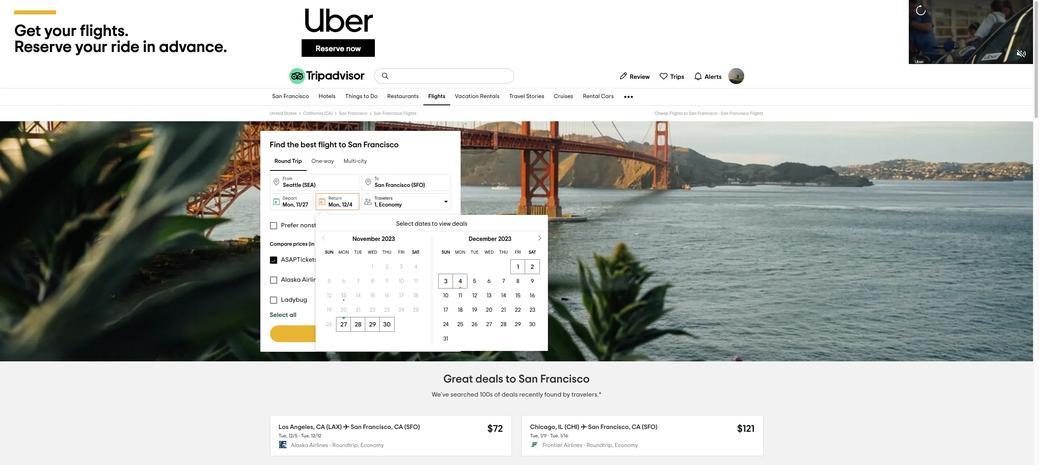 Task type: locate. For each thing, give the bounding box(es) containing it.
1 vertical spatial 24
[[443, 322, 449, 328]]

mon dec 18 2023 cell
[[453, 303, 468, 318]]

4 for sat nov 04 2023 cell
[[415, 265, 418, 270]]

francisco up states
[[284, 94, 309, 100]]

tue for 6
[[354, 251, 362, 255]]

restaurants
[[388, 94, 419, 100]]

19 down sun nov 12 2023 cell
[[327, 308, 332, 314]]

2 19 from the left
[[472, 308, 478, 314]]

7 right wed dec 06 2023 "cell"
[[503, 279, 505, 285]]

wed down december 2023
[[485, 251, 494, 255]]

2 22 from the left
[[515, 308, 521, 314]]

16 right fri dec 15 2023 cell
[[530, 293, 535, 299]]

francisco down profile picture
[[730, 111, 750, 116]]

sun down window)
[[325, 251, 334, 255]]

1 horizontal spatial 19
[[472, 308, 478, 314]]

2 thu from the left
[[500, 251, 508, 255]]

row containing 5
[[322, 275, 423, 289]]

things to do link
[[341, 89, 383, 105]]

13
[[341, 293, 347, 299], [487, 293, 492, 299]]

- for tue, 1/9  - tue, 1/16
[[548, 434, 550, 439]]

find for find flights
[[345, 331, 357, 338]]

29 up flights
[[369, 322, 376, 328]]

1 horizontal spatial 23
[[530, 308, 536, 314]]

8 right thu dec 07 2023 cell
[[517, 279, 520, 285]]

2 for 28
[[531, 264, 535, 271]]

13 up wed dec 20 2023 cell
[[487, 293, 492, 299]]

0 horizontal spatial 24
[[399, 308, 405, 314]]

21 up tue nov 28 2023 cell
[[356, 308, 361, 314]]

0 horizontal spatial francisco,
[[363, 425, 393, 431]]

mon, inside the return mon, 12/4
[[329, 202, 341, 208]]

20 for mon nov 20 2023 cell
[[341, 308, 347, 314]]

1 horizontal spatial 8
[[517, 279, 520, 285]]

return mon, 12/4
[[329, 196, 353, 208]]

multi-
[[344, 159, 358, 165]]

25 down mon dec 18 2023 cell
[[458, 322, 464, 328]]

$121
[[738, 425, 755, 435]]

30 right the fri dec 29 2023 cell
[[530, 322, 536, 328]]

1 francisco, from the left
[[363, 425, 393, 431]]

sat
[[412, 251, 420, 255], [529, 251, 537, 255]]

9 for sat dec 09 2023 cell
[[531, 279, 535, 285]]

0 vertical spatial select
[[397, 221, 414, 227]]

1 6 from the left
[[342, 279, 346, 285]]

2 mon, from the left
[[329, 202, 341, 208]]

28 inside cell
[[501, 322, 507, 328]]

2 mon from the left
[[455, 251, 466, 255]]

california
[[303, 111, 324, 116]]

0 horizontal spatial 27
[[341, 322, 347, 328]]

1 22 from the left
[[370, 308, 376, 314]]

row group for november
[[322, 260, 426, 332]]

1 row group from the left
[[322, 260, 426, 332]]

1 horizontal spatial tue
[[471, 251, 479, 255]]

1 horizontal spatial 6
[[488, 279, 491, 285]]

24 for "sun dec 24 2023" cell
[[443, 322, 449, 328]]

19
[[327, 308, 332, 314], [472, 308, 478, 314]]

1
[[375, 202, 377, 208], [517, 264, 520, 271], [372, 265, 374, 270]]

advertisement region
[[0, 0, 1034, 64]]

9 inside cell
[[531, 279, 535, 285]]

thu down december 2023
[[500, 251, 508, 255]]

return
[[329, 196, 342, 201]]

2 15 from the left
[[516, 293, 521, 299]]

2 8 from the left
[[517, 279, 520, 285]]

san francisco down things
[[339, 111, 368, 116]]

include
[[345, 223, 367, 229]]

20 right sun nov 19 2023 cell
[[341, 308, 347, 314]]

11 for sat nov 11 2023 cell on the left bottom of page
[[414, 279, 418, 285]]

5 up sun nov 12 2023 cell
[[328, 279, 331, 285]]

flights
[[359, 331, 376, 338]]

1 9 from the left
[[386, 279, 389, 285]]

fri nov 10 2023 cell
[[395, 275, 409, 289]]

11 down sat nov 04 2023 cell
[[414, 279, 418, 285]]

airlines
[[302, 277, 324, 283], [310, 444, 328, 449], [564, 444, 583, 449]]

san up multi-city
[[348, 141, 362, 149]]

2 2023 from the left
[[499, 237, 512, 243]]

alaska for alaska airlines - roundtrip, economy
[[291, 444, 308, 449]]

0 vertical spatial 24
[[399, 308, 405, 314]]

4 inside cell
[[459, 279, 462, 285]]

include nearby airports
[[345, 223, 414, 229]]

1 horizontal spatial roundtrip,
[[587, 444, 614, 449]]

sat for 30
[[412, 251, 420, 255]]

0 vertical spatial 25
[[413, 308, 419, 314]]

tue, down chicago, il (chi) at the right bottom of the page
[[551, 434, 560, 439]]

11 for mon dec 11 2023 "cell"
[[459, 293, 463, 299]]

29 right thu dec 28 2023 cell
[[515, 322, 522, 328]]

2 6 from the left
[[488, 279, 491, 285]]

0 horizontal spatial 3
[[400, 265, 403, 270]]

1 horizontal spatial san francisco link
[[339, 111, 368, 116]]

2 wed from the left
[[485, 251, 494, 255]]

0 horizontal spatial 28
[[355, 322, 362, 328]]

2 city or airport text field from the left
[[362, 174, 451, 191]]

tue
[[354, 251, 362, 255], [471, 251, 479, 255]]

wed nov 29 2023 cell
[[366, 318, 380, 332]]

2 fri from the left
[[515, 251, 522, 255]]

1 horizontal spatial (sfo)
[[643, 425, 658, 431]]

9 for thu nov 09 2023 cell
[[386, 279, 389, 285]]

0 horizontal spatial 2023
[[382, 237, 395, 243]]

6
[[342, 279, 346, 285], [488, 279, 491, 285]]

sun for 5
[[325, 251, 334, 255]]

travelers
[[375, 196, 393, 201]]

francisco up city
[[364, 141, 399, 149]]

rental cars
[[583, 94, 614, 100]]

0 horizontal spatial roundtrip,
[[333, 444, 360, 449]]

find for find the best flight to san francisco
[[270, 141, 286, 149]]

san francisco link up states
[[268, 89, 314, 105]]

san francisco, ca (sfo) for $72
[[351, 425, 420, 431]]

1 fri from the left
[[399, 251, 405, 255]]

1 horizontal spatial find
[[345, 331, 357, 338]]

1 14 from the left
[[356, 293, 361, 299]]

27 right sun nov 26 2023 cell
[[341, 322, 347, 328]]

1 13 from the left
[[341, 293, 347, 299]]

2 20 from the left
[[486, 308, 493, 314]]

1 horizontal spatial 10
[[444, 293, 449, 299]]

24 inside cell
[[399, 308, 405, 314]]

row group containing 27
[[322, 260, 426, 332]]

cruises link
[[550, 89, 579, 105]]

7 for tue nov 07 2023 cell
[[357, 279, 360, 285]]

17 for "fri nov 17 2023" 'cell'
[[399, 293, 404, 299]]

san francisco inside the san francisco link
[[272, 94, 309, 100]]

deals up 100s at the bottom
[[476, 374, 504, 386]]

1 horizontal spatial mon
[[455, 251, 466, 255]]

1 7 from the left
[[357, 279, 360, 285]]

san right (ca)
[[339, 111, 347, 116]]

0 horizontal spatial 18
[[414, 293, 419, 299]]

2 (sfo) from the left
[[643, 425, 658, 431]]

22
[[370, 308, 376, 314], [515, 308, 521, 314]]

1 mon, from the left
[[283, 202, 295, 208]]

3 tue, from the left
[[531, 434, 540, 439]]

alerts link
[[691, 68, 725, 84]]

3
[[400, 265, 403, 270], [444, 279, 448, 285]]

2
[[531, 264, 535, 271], [386, 265, 389, 270]]

17 inside 'cell'
[[399, 293, 404, 299]]

23 for sat dec 23 2023 cell
[[530, 308, 536, 314]]

30 for the thu nov 30 2023 cell
[[384, 322, 391, 328]]

2 16 from the left
[[530, 293, 535, 299]]

6 inside "cell"
[[488, 279, 491, 285]]

1 horizontal spatial wed
[[485, 251, 494, 255]]

1 horizontal spatial thu
[[500, 251, 508, 255]]

5
[[328, 279, 331, 285], [474, 279, 477, 285]]

1 horizontal spatial 28
[[501, 322, 507, 328]]

25 inside cell
[[413, 308, 419, 314]]

grid containing 27
[[316, 237, 432, 347]]

thu dec 14 2023 cell
[[497, 289, 511, 303]]

- down alerts
[[719, 111, 720, 116]]

16 for thu nov 16 2023 cell
[[385, 293, 390, 299]]

search image
[[381, 72, 389, 80]]

16 right wed nov 15 2023 cell
[[385, 293, 390, 299]]

thu up 'thu nov 02 2023' cell
[[383, 251, 392, 255]]

united
[[270, 111, 283, 116]]

18 for sat nov 18 2023 cell
[[414, 293, 419, 299]]

mon dec 11 2023 cell
[[453, 289, 468, 303]]

mon, inside depart mon, 11/27
[[283, 202, 295, 208]]

2 vertical spatial deals
[[502, 392, 518, 399]]

sat nov 11 2023 cell
[[409, 275, 423, 289]]

1 horizontal spatial 27
[[487, 322, 492, 328]]

1 8 from the left
[[371, 279, 374, 285]]

2 21 from the left
[[502, 308, 506, 314]]

2 5 from the left
[[474, 279, 477, 285]]

1 up fri dec 08 2023 cell at bottom
[[517, 264, 520, 271]]

select left all
[[270, 312, 288, 319]]

san francisco link
[[268, 89, 314, 105], [339, 111, 368, 116]]

1 sat from the left
[[412, 251, 420, 255]]

27 for the wed dec 27 2023 cell
[[487, 322, 492, 328]]

city or airport text field down 'one-'
[[270, 174, 359, 191]]

economy inside the "travelers 1 , economy"
[[379, 202, 402, 208]]

17 right thu nov 16 2023 cell
[[399, 293, 404, 299]]

1 horizontal spatial select
[[397, 221, 414, 227]]

1 20 from the left
[[341, 308, 347, 314]]

6 for wed dec 06 2023 "cell"
[[488, 279, 491, 285]]

francisco, for $72
[[363, 425, 393, 431]]

1 vertical spatial alaska
[[291, 444, 308, 449]]

airlines for $72
[[310, 444, 328, 449]]

san down do
[[374, 111, 382, 116]]

1 5 from the left
[[328, 279, 331, 285]]

- right frontier
[[584, 444, 586, 449]]

mon,
[[283, 202, 295, 208], [329, 202, 341, 208]]

25 for mon dec 25 2023 cell
[[458, 322, 464, 328]]

15 inside cell
[[516, 293, 521, 299]]

18 right sun dec 17 2023 cell
[[458, 308, 463, 314]]

1 grid from the left
[[316, 237, 432, 347]]

4 inside cell
[[415, 265, 418, 270]]

2 sat from the left
[[529, 251, 537, 255]]

1 for 4
[[517, 264, 520, 271]]

2 grid from the left
[[432, 237, 548, 347]]

17 inside cell
[[444, 308, 449, 314]]

wed nov 08 2023 cell
[[366, 275, 380, 289]]

0 horizontal spatial 20
[[341, 308, 347, 314]]

7 right mon nov 06 2023 cell
[[357, 279, 360, 285]]

1 horizontal spatial 2
[[531, 264, 535, 271]]

4 left tue dec 05 2023 cell
[[459, 279, 462, 285]]

City or Airport text field
[[270, 174, 359, 191], [362, 174, 451, 191]]

22 right thu dec 21 2023 cell
[[515, 308, 521, 314]]

1 horizontal spatial 4
[[459, 279, 462, 285]]

wed dec 27 2023 cell
[[482, 318, 497, 332]]

18
[[414, 293, 419, 299], [458, 308, 463, 314]]

1 12 from the left
[[327, 293, 332, 299]]

0 horizontal spatial 23
[[384, 308, 390, 314]]

1 horizontal spatial san francisco, ca (sfo)
[[589, 425, 658, 431]]

compare
[[270, 242, 292, 247]]

28 right the wed dec 27 2023 cell
[[501, 322, 507, 328]]

sun
[[325, 251, 334, 255], [442, 251, 450, 255]]

17 down sun dec 10 2023 cell
[[444, 308, 449, 314]]

san francisco link down things
[[339, 111, 368, 116]]

12/4
[[342, 202, 353, 208]]

8 for wed nov 08 2023 cell
[[371, 279, 374, 285]]

0 vertical spatial san francisco
[[272, 94, 309, 100]]

0 horizontal spatial 19
[[327, 308, 332, 314]]

0 horizontal spatial 13
[[341, 293, 347, 299]]

1 horizontal spatial mon,
[[329, 202, 341, 208]]

15 right "thu dec 14 2023" cell
[[516, 293, 521, 299]]

26
[[326, 322, 333, 328], [472, 322, 478, 328]]

airports
[[391, 223, 414, 229]]

18 inside mon dec 18 2023 cell
[[458, 308, 463, 314]]

0 vertical spatial 18
[[414, 293, 419, 299]]

fri dec 15 2023 cell
[[511, 289, 526, 303]]

14
[[356, 293, 361, 299], [502, 293, 506, 299]]

select
[[397, 221, 414, 227], [270, 312, 288, 319]]

1 sun from the left
[[325, 251, 334, 255]]

24 inside cell
[[443, 322, 449, 328]]

0 horizontal spatial 12
[[327, 293, 332, 299]]

san francisco up states
[[272, 94, 309, 100]]

0 horizontal spatial san francisco, ca (sfo)
[[351, 425, 420, 431]]

2 roundtrip, from the left
[[587, 444, 614, 449]]

fri up fri nov 03 2023 cell
[[399, 251, 405, 255]]

2 francisco, from the left
[[601, 425, 631, 431]]

1 vertical spatial 18
[[458, 308, 463, 314]]

fri nov 03 2023 cell
[[395, 260, 409, 275]]

28 inside cell
[[355, 322, 362, 328]]

row containing 27
[[322, 318, 423, 332]]

travel stories link
[[505, 89, 550, 105]]

2 23 from the left
[[530, 308, 536, 314]]

13 inside 'cell'
[[341, 293, 347, 299]]

ca for $121
[[632, 425, 641, 431]]

0 horizontal spatial san francisco
[[272, 94, 309, 100]]

1 15 from the left
[[370, 293, 375, 299]]

2023 down include nearby airports
[[382, 237, 395, 243]]

1 21 from the left
[[356, 308, 361, 314]]

sun dec 03 2023 cell
[[439, 275, 453, 289]]

to right cheap
[[684, 111, 689, 116]]

alaska
[[281, 277, 301, 283], [291, 444, 308, 449]]

0 horizontal spatial 7
[[357, 279, 360, 285]]

1 horizontal spatial 12
[[473, 293, 478, 299]]

sat up sat nov 04 2023 cell
[[412, 251, 420, 255]]

0 horizontal spatial 26
[[326, 322, 333, 328]]

select for select dates to view deals
[[397, 221, 414, 227]]

19 up tue dec 26 2023 cell
[[472, 308, 478, 314]]

sun nov 12 2023 cell
[[322, 289, 337, 303]]

0 horizontal spatial 15
[[370, 293, 375, 299]]

(sfo) for $72
[[405, 425, 420, 431]]

5 for the "sun nov 05 2023" cell
[[328, 279, 331, 285]]

we've
[[432, 392, 449, 399]]

14 right wed dec 13 2023 "cell"
[[502, 293, 506, 299]]

0 horizontal spatial 11
[[414, 279, 418, 285]]

deals for view
[[453, 221, 468, 227]]

17
[[399, 293, 404, 299], [444, 308, 449, 314]]

19 inside cell
[[327, 308, 332, 314]]

26 right mon dec 25 2023 cell
[[472, 322, 478, 328]]

0 vertical spatial 10
[[399, 279, 404, 285]]

sun dec 17 2023 cell
[[439, 303, 453, 318]]

26 inside cell
[[472, 322, 478, 328]]

3 ca from the left
[[632, 425, 641, 431]]

2 14 from the left
[[502, 293, 506, 299]]

great
[[444, 374, 473, 386]]

27
[[341, 322, 347, 328], [487, 322, 492, 328]]

to left view
[[432, 221, 438, 227]]

thu nov 02 2023 cell
[[380, 260, 395, 275]]

0 horizontal spatial 6
[[342, 279, 346, 285]]

prefer
[[281, 223, 299, 229]]

11 left 'tue dec 12 2023' cell
[[459, 293, 463, 299]]

wed
[[368, 251, 377, 255], [485, 251, 494, 255]]

way
[[324, 159, 334, 165]]

10 left sat nov 11 2023 cell on the left bottom of page
[[399, 279, 404, 285]]

12 down the "sun nov 05 2023" cell
[[327, 293, 332, 299]]

tue, down angeles,
[[301, 434, 310, 439]]

deals right of
[[502, 392, 518, 399]]

0 horizontal spatial ca
[[316, 425, 325, 431]]

13 for wed dec 13 2023 "cell"
[[487, 293, 492, 299]]

1 horizontal spatial sun
[[442, 251, 450, 255]]

0 horizontal spatial row group
[[322, 260, 426, 332]]

1 left 'thu nov 02 2023' cell
[[372, 265, 374, 270]]

1 horizontal spatial 21
[[502, 308, 506, 314]]

5 inside cell
[[474, 279, 477, 285]]

0 horizontal spatial select
[[270, 312, 288, 319]]

3 for fri nov 03 2023 cell
[[400, 265, 403, 270]]

1 horizontal spatial sat
[[529, 251, 537, 255]]

0 horizontal spatial 25
[[413, 308, 419, 314]]

0 horizontal spatial san francisco link
[[268, 89, 314, 105]]

1 horizontal spatial francisco,
[[601, 425, 631, 431]]

1 16 from the left
[[385, 293, 390, 299]]

25 inside cell
[[458, 322, 464, 328]]

21 inside cell
[[502, 308, 506, 314]]

mon, for mon, 12/4
[[329, 202, 341, 208]]

8 right tue nov 07 2023 cell
[[371, 279, 374, 285]]

10 down sun dec 03 2023 cell
[[444, 293, 449, 299]]

great deals to san francisco
[[444, 374, 590, 386]]

row group
[[322, 260, 426, 332], [439, 260, 542, 347]]

1 thu from the left
[[383, 251, 392, 255]]

- right 1/9
[[548, 434, 550, 439]]

find inside button
[[345, 331, 357, 338]]

0 horizontal spatial 2
[[386, 265, 389, 270]]

3 inside row
[[444, 279, 448, 285]]

mon, down depart
[[283, 202, 295, 208]]

0 horizontal spatial 10
[[399, 279, 404, 285]]

24 for 'fri nov 24 2023' cell
[[399, 308, 405, 314]]

all
[[290, 312, 297, 319]]

tue, left 1/9
[[531, 434, 540, 439]]

0 vertical spatial 17
[[399, 293, 404, 299]]

2 for 30
[[386, 265, 389, 270]]

1 vertical spatial select
[[270, 312, 288, 319]]

8 for fri dec 08 2023 cell at bottom
[[517, 279, 520, 285]]

sat nov 04 2023 cell
[[409, 260, 423, 275]]

roundtrip, for $121
[[587, 444, 614, 449]]

12 right mon dec 11 2023 "cell"
[[473, 293, 478, 299]]

0 horizontal spatial city or airport text field
[[270, 174, 359, 191]]

2 sun from the left
[[442, 251, 450, 255]]

21 inside "cell"
[[356, 308, 361, 314]]

28
[[355, 322, 362, 328], [501, 322, 507, 328]]

2 right wed nov 01 2023 cell
[[386, 265, 389, 270]]

angeles,
[[290, 425, 315, 431]]

economy for $72
[[361, 444, 384, 449]]

sat dec 09 2023 cell
[[526, 275, 540, 289]]

2 7 from the left
[[503, 279, 505, 285]]

26 inside cell
[[326, 322, 333, 328]]

alaska up "ladybug"
[[281, 277, 301, 283]]

wed down november 2023
[[368, 251, 377, 255]]

2 san francisco, ca (sfo) from the left
[[589, 425, 658, 431]]

grid
[[316, 237, 432, 347], [432, 237, 548, 347]]

None search field
[[375, 69, 514, 83]]

2 9 from the left
[[531, 279, 535, 285]]

1 vertical spatial 25
[[458, 322, 464, 328]]

15 inside cell
[[370, 293, 375, 299]]

11 inside mon dec 11 2023 "cell"
[[459, 293, 463, 299]]

14 for tue nov 14 2023 cell at bottom left
[[356, 293, 361, 299]]

14 for "thu dec 14 2023" cell
[[502, 293, 506, 299]]

6 inside cell
[[342, 279, 346, 285]]

30 for the sat dec 30 2023 cell
[[530, 322, 536, 328]]

30 right wed nov 29 2023 cell
[[384, 322, 391, 328]]

1 san francisco, ca (sfo) from the left
[[351, 425, 420, 431]]

29
[[369, 322, 376, 328], [515, 322, 522, 328]]

sun dec 24 2023 cell
[[439, 318, 453, 332]]

- for tue, 12/5  - tue, 12/12
[[299, 434, 300, 439]]

1 tue from the left
[[354, 251, 362, 255]]

11
[[414, 279, 418, 285], [459, 293, 463, 299]]

13 left tue nov 14 2023 cell at bottom left
[[341, 293, 347, 299]]

mon nov 06 2023 cell
[[337, 275, 351, 289]]

1 mon from the left
[[339, 251, 349, 255]]

san francisco
[[272, 94, 309, 100], [339, 111, 368, 116]]

1 horizontal spatial 11
[[459, 293, 463, 299]]

0 vertical spatial deals
[[453, 221, 468, 227]]

multi-city
[[344, 159, 367, 165]]

1 horizontal spatial 26
[[472, 322, 478, 328]]

0 horizontal spatial 5
[[328, 279, 331, 285]]

1 horizontal spatial city or airport text field
[[362, 174, 451, 191]]

0 horizontal spatial (sfo)
[[405, 425, 420, 431]]

fri dec 01 2023 cell
[[511, 260, 526, 275]]

2 tue from the left
[[471, 251, 479, 255]]

1 down travelers
[[375, 202, 377, 208]]

1 ca from the left
[[316, 425, 325, 431]]

3 up the unpublishedflight
[[400, 265, 403, 270]]

12/5
[[289, 434, 298, 439]]

22 inside 'cell'
[[370, 308, 376, 314]]

to for cheap flights to san francisco - san francisco flights
[[684, 111, 689, 116]]

city or airport text field up the "travelers 1 , economy"
[[362, 174, 451, 191]]

san francisco flights
[[374, 111, 417, 116]]

0 horizontal spatial 16
[[385, 293, 390, 299]]

to
[[375, 177, 379, 181]]

1 horizontal spatial ca
[[394, 425, 403, 431]]

22 for wed nov 22 2023 'cell'
[[370, 308, 376, 314]]

2 row group from the left
[[439, 260, 542, 347]]

chicago, il (chi)
[[531, 425, 580, 431]]

sun dec 31 2023 cell
[[439, 332, 453, 347]]

select left dates
[[397, 221, 414, 227]]

deals
[[453, 221, 468, 227], [476, 374, 504, 386], [502, 392, 518, 399]]

fri up fri dec 01 2023 cell
[[515, 251, 522, 255]]

11 inside sat nov 11 2023 cell
[[414, 279, 418, 285]]

december 2023
[[469, 237, 512, 243]]

to up we've searched 100s of deals recently found by travelers.*
[[506, 374, 517, 386]]

15 right tue nov 14 2023 cell at bottom left
[[370, 293, 375, 299]]

2 12 from the left
[[473, 293, 478, 299]]

1 horizontal spatial 25
[[458, 322, 464, 328]]

1 horizontal spatial 16
[[530, 293, 535, 299]]

mon, for mon, 11/27
[[283, 202, 295, 208]]

1 2023 from the left
[[382, 237, 395, 243]]

francisco, for $121
[[601, 425, 631, 431]]

tue down december
[[471, 251, 479, 255]]

25
[[413, 308, 419, 314], [458, 322, 464, 328]]

2 ca from the left
[[394, 425, 403, 431]]

13 inside "cell"
[[487, 293, 492, 299]]

1 23 from the left
[[384, 308, 390, 314]]

row group containing 1
[[439, 260, 542, 347]]

21 for 'tue nov 21 2023' "cell"
[[356, 308, 361, 314]]

9 right wed nov 08 2023 cell
[[386, 279, 389, 285]]

0 horizontal spatial sat
[[412, 251, 420, 255]]

1 horizontal spatial 3
[[444, 279, 448, 285]]

1 horizontal spatial row group
[[439, 260, 542, 347]]

1 19 from the left
[[327, 308, 332, 314]]

1 wed from the left
[[368, 251, 377, 255]]

select for select all
[[270, 312, 288, 319]]

14 up 'tue nov 21 2023' "cell"
[[356, 293, 361, 299]]

fri for 6
[[399, 251, 405, 255]]

0 horizontal spatial 1
[[372, 265, 374, 270]]

20 right tue dec 19 2023 cell
[[486, 308, 493, 314]]

tue dec 05 2023 cell
[[468, 275, 482, 289]]

row containing 12
[[322, 289, 423, 303]]

1 horizontal spatial 2023
[[499, 237, 512, 243]]

best
[[301, 141, 317, 149]]

4 for mon dec 04 2023 cell
[[459, 279, 462, 285]]

23
[[384, 308, 390, 314], [530, 308, 536, 314]]

fri dec 22 2023 cell
[[511, 303, 526, 318]]

0 vertical spatial 4
[[415, 265, 418, 270]]

tue nov 21 2023 cell
[[351, 303, 366, 318]]

9 up sat dec 16 2023 cell
[[531, 279, 535, 285]]

5 inside cell
[[328, 279, 331, 285]]

4
[[415, 265, 418, 270], [459, 279, 462, 285]]

1 inside cell
[[517, 264, 520, 271]]

31
[[444, 337, 449, 342]]

mon up mon dec 04 2023 cell
[[455, 251, 466, 255]]

19 inside cell
[[472, 308, 478, 314]]

francisco,
[[363, 425, 393, 431], [601, 425, 631, 431]]

1 horizontal spatial 24
[[443, 322, 449, 328]]

find left the
[[270, 141, 286, 149]]

sun dec 10 2023 cell
[[439, 289, 453, 303]]

0 horizontal spatial sun
[[325, 251, 334, 255]]

9
[[386, 279, 389, 285], [531, 279, 535, 285]]

0 horizontal spatial 29
[[369, 322, 376, 328]]

tue,
[[279, 434, 288, 439], [301, 434, 310, 439], [531, 434, 540, 439], [551, 434, 560, 439]]

18 inside sat nov 18 2023 cell
[[414, 293, 419, 299]]

1 horizontal spatial 7
[[503, 279, 505, 285]]

1 horizontal spatial 17
[[444, 308, 449, 314]]

7 for thu dec 07 2023 cell
[[503, 279, 505, 285]]

row
[[322, 246, 423, 260], [439, 246, 540, 260], [322, 260, 423, 275], [439, 260, 540, 275], [322, 275, 423, 289], [439, 275, 540, 289], [322, 289, 423, 303], [439, 289, 540, 303], [322, 303, 423, 318], [439, 303, 540, 318], [322, 318, 423, 332], [439, 318, 540, 332]]

16 for sat dec 16 2023 cell
[[530, 293, 535, 299]]

- for alaska airlines - roundtrip, economy
[[330, 444, 331, 449]]

6 right the "sun nov 05 2023" cell
[[342, 279, 346, 285]]

24
[[399, 308, 405, 314], [443, 322, 449, 328]]

21 right wed dec 20 2023 cell
[[502, 308, 506, 314]]

san up the united
[[272, 94, 282, 100]]

ca
[[316, 425, 325, 431], [394, 425, 403, 431], [632, 425, 641, 431]]

1 horizontal spatial 5
[[474, 279, 477, 285]]

1 roundtrip, from the left
[[333, 444, 360, 449]]

22 inside cell
[[515, 308, 521, 314]]

0 horizontal spatial mon,
[[283, 202, 295, 208]]

tue nov 28 2023 cell
[[351, 318, 366, 332]]

28 up find flights
[[355, 322, 362, 328]]

row containing 3
[[439, 275, 540, 289]]

0 horizontal spatial 21
[[356, 308, 361, 314]]

18 right "fri nov 17 2023" 'cell'
[[414, 293, 419, 299]]

8 inside cell
[[517, 279, 520, 285]]

1 vertical spatial san francisco
[[339, 111, 368, 116]]

- right 12/5
[[299, 434, 300, 439]]

1 vertical spatial san francisco link
[[339, 111, 368, 116]]

2 26 from the left
[[472, 322, 478, 328]]

francisco down restaurants link
[[383, 111, 403, 116]]

2 tue, from the left
[[301, 434, 310, 439]]

0 horizontal spatial mon
[[339, 251, 349, 255]]

26 for tue dec 26 2023 cell
[[472, 322, 478, 328]]

0 horizontal spatial wed
[[368, 251, 377, 255]]

san right (lax)
[[351, 425, 362, 431]]

0 horizontal spatial thu
[[383, 251, 392, 255]]

9 inside cell
[[386, 279, 389, 285]]

airlines down 1/16
[[564, 444, 583, 449]]

to left do
[[364, 94, 369, 100]]

to for select dates to view deals
[[432, 221, 438, 227]]

2 horizontal spatial ca
[[632, 425, 641, 431]]

8 inside cell
[[371, 279, 374, 285]]

tue down sponsored
[[354, 251, 362, 255]]

los angeles, ca (lax)
[[279, 425, 342, 431]]

1 26 from the left
[[326, 322, 333, 328]]

1 horizontal spatial 30
[[530, 322, 536, 328]]

2 up sat dec 09 2023 cell
[[531, 264, 535, 271]]

1 inside cell
[[372, 265, 374, 270]]

san down alerts
[[721, 111, 729, 116]]

1 city or airport text field from the left
[[270, 174, 359, 191]]

asaptickets
[[281, 257, 318, 263]]

27 for mon nov 27 2023 cell
[[341, 322, 347, 328]]

0 horizontal spatial 14
[[356, 293, 361, 299]]

window)
[[326, 242, 345, 247]]

1 (sfo) from the left
[[405, 425, 420, 431]]

tripadvisor image
[[289, 68, 365, 84]]

2 13 from the left
[[487, 293, 492, 299]]

0 horizontal spatial tue
[[354, 251, 362, 255]]



Task type: vqa. For each thing, say whether or not it's contained in the screenshot.
the topmost select
yes



Task type: describe. For each thing, give the bounding box(es) containing it.
travel
[[510, 94, 525, 100]]

sat dec 16 2023 cell
[[526, 289, 540, 303]]

san francisco flights link
[[374, 111, 417, 116]]

things to do
[[345, 94, 378, 100]]

to right flight
[[339, 141, 347, 149]]

find the best flight to san francisco
[[270, 141, 399, 149]]

nonstop
[[300, 223, 325, 229]]

28 for thu dec 28 2023 cell
[[501, 322, 507, 328]]

4 tue, from the left
[[551, 434, 560, 439]]

searched
[[451, 392, 479, 399]]

25 for sat nov 25 2023 cell
[[413, 308, 419, 314]]

prefer nonstop
[[281, 223, 325, 229]]

12 for 'tue dec 12 2023' cell
[[473, 293, 478, 299]]

by
[[563, 392, 571, 399]]

francisco up by
[[541, 374, 590, 386]]

100s
[[480, 392, 493, 399]]

13 for 'mon nov 13 2023' 'cell'
[[341, 293, 347, 299]]

19 for sun nov 19 2023 cell
[[327, 308, 332, 314]]

find flights button
[[270, 326, 451, 343]]

dates
[[415, 221, 431, 227]]

fri dec 08 2023 cell
[[511, 275, 526, 289]]

grid containing 1
[[432, 237, 548, 347]]

tue dec 26 2023 cell
[[468, 318, 482, 332]]

sponsored
[[351, 243, 371, 247]]

mon dec 25 2023 cell
[[453, 318, 468, 332]]

28 for tue nov 28 2023 cell
[[355, 322, 362, 328]]

18 for mon dec 18 2023 cell
[[458, 308, 463, 314]]

trips link
[[657, 68, 688, 84]]

united states link
[[270, 111, 297, 116]]

thu nov 30 2023 cell
[[380, 318, 395, 332]]

tue nov 07 2023 cell
[[351, 275, 366, 289]]

thu nov 09 2023 cell
[[380, 275, 395, 289]]

ca for $72
[[394, 425, 403, 431]]

economy for $121
[[615, 444, 639, 449]]

cheap
[[655, 111, 669, 116]]

unpublishedflight
[[372, 277, 425, 283]]

san up recently
[[519, 374, 538, 386]]

20 for wed dec 20 2023 cell
[[486, 308, 493, 314]]

fri nov 17 2023 cell
[[395, 289, 409, 303]]

travelers 1 , economy
[[375, 196, 402, 208]]

roundtrip, for $72
[[333, 444, 360, 449]]

thu for 6
[[383, 251, 392, 255]]

wed nov 22 2023 cell
[[366, 303, 380, 318]]

11/27
[[296, 202, 308, 208]]

mon for 4
[[455, 251, 466, 255]]

cheap flights to san francisco - san francisco flights
[[655, 111, 764, 116]]

1 inside the "travelers 1 , economy"
[[375, 202, 377, 208]]

tue dec 12 2023 cell
[[468, 289, 482, 303]]

find flights
[[345, 331, 376, 338]]

15 for wed nov 15 2023 cell
[[370, 293, 375, 299]]

10 for sun dec 10 2023 cell
[[444, 293, 449, 299]]

airlines up sun nov 12 2023 cell
[[302, 277, 324, 283]]

cars
[[602, 94, 614, 100]]

francisco down things to do link
[[348, 111, 368, 116]]

things
[[345, 94, 363, 100]]

,
[[377, 202, 378, 208]]

thu for 4
[[500, 251, 508, 255]]

wed nov 01 2023 cell
[[366, 260, 380, 275]]

15 for fri dec 15 2023 cell
[[516, 293, 521, 299]]

$72
[[488, 425, 503, 435]]

thu nov 16 2023 cell
[[380, 289, 395, 303]]

21 for thu dec 21 2023 cell
[[502, 308, 506, 314]]

to for great deals to san francisco
[[506, 374, 517, 386]]

29 for the fri dec 29 2023 cell
[[515, 322, 522, 328]]

view
[[439, 221, 451, 227]]

recently
[[520, 392, 544, 399]]

mon for 6
[[339, 251, 349, 255]]

wed dec 13 2023 cell
[[482, 289, 497, 303]]

sat nov 25 2023 cell
[[409, 303, 423, 318]]

tue nov 14 2023 cell
[[351, 289, 366, 303]]

depart
[[283, 196, 297, 201]]

one-
[[312, 159, 324, 165]]

wed dec 06 2023 cell
[[482, 275, 497, 289]]

airlines for $121
[[564, 444, 583, 449]]

12/12
[[311, 434, 322, 439]]

6 for mon nov 06 2023 cell
[[342, 279, 346, 285]]

wed for 4
[[485, 251, 494, 255]]

mon dec 04 2023 cell
[[453, 275, 468, 289]]

rental
[[583, 94, 600, 100]]

hotels
[[319, 94, 336, 100]]

december
[[469, 237, 497, 243]]

sat dec 30 2023 cell
[[526, 318, 540, 332]]

select all
[[270, 312, 297, 319]]

fri nov 24 2023 cell
[[395, 303, 409, 318]]

il
[[559, 425, 564, 431]]

alaska airlines - roundtrip, economy
[[291, 444, 384, 449]]

review link
[[616, 68, 654, 84]]

mon nov 20 2023 cell
[[337, 303, 351, 318]]

the
[[287, 141, 299, 149]]

california (ca) link
[[303, 111, 333, 116]]

2023 for 4
[[499, 237, 512, 243]]

(in
[[309, 242, 315, 247]]

1 horizontal spatial san francisco
[[339, 111, 368, 116]]

california (ca)
[[303, 111, 333, 116]]

row containing 19
[[322, 303, 423, 318]]

profile picture image
[[729, 68, 745, 84]]

francisco down alerts
[[698, 111, 718, 116]]

thu dec 21 2023 cell
[[497, 303, 511, 318]]

rental cars link
[[579, 89, 619, 105]]

sat dec 02 2023 cell
[[526, 260, 540, 275]]

29 for wed nov 29 2023 cell
[[369, 322, 376, 328]]

round trip
[[275, 159, 302, 165]]

10 for the fri nov 10 2023 cell
[[399, 279, 404, 285]]

stories
[[527, 94, 545, 100]]

found
[[545, 392, 562, 399]]

cruises
[[554, 94, 574, 100]]

sat nov 18 2023 cell
[[409, 289, 423, 303]]

prices
[[293, 242, 308, 247]]

compare prices (in new window)
[[270, 242, 345, 247]]

1 for 6
[[372, 265, 374, 270]]

mon nov 27 2023 cell
[[337, 318, 351, 332]]

tue for 4
[[471, 251, 479, 255]]

city or airport text field for from
[[270, 174, 359, 191]]

row group for december
[[439, 260, 542, 347]]

francisco inside the san francisco link
[[284, 94, 309, 100]]

12 for sun nov 12 2023 cell
[[327, 293, 332, 299]]

22 for fri dec 22 2023 cell
[[515, 308, 521, 314]]

alaska for alaska airlines
[[281, 277, 301, 283]]

tue, 1/9  - tue, 1/16
[[531, 434, 569, 439]]

tue dec 19 2023 cell
[[468, 303, 482, 318]]

review
[[630, 74, 650, 80]]

19 for tue dec 19 2023 cell
[[472, 308, 478, 314]]

row containing 24
[[439, 318, 540, 332]]

restaurants link
[[383, 89, 424, 105]]

1 vertical spatial deals
[[476, 374, 504, 386]]

from
[[283, 177, 293, 181]]

wed for 6
[[368, 251, 377, 255]]

select dates to view deals
[[397, 221, 468, 227]]

wed nov 15 2023 cell
[[366, 289, 380, 303]]

ladybug
[[281, 297, 308, 303]]

2023 for 6
[[382, 237, 395, 243]]

city or airport text field for to
[[362, 174, 451, 191]]

sun nov 05 2023 cell
[[322, 275, 337, 289]]

sun nov 26 2023 cell
[[322, 318, 337, 332]]

one-way
[[312, 159, 334, 165]]

thu nov 23 2023 cell
[[380, 303, 395, 318]]

trips
[[671, 74, 685, 80]]

trip
[[292, 159, 302, 165]]

thu dec 28 2023 cell
[[497, 318, 511, 332]]

3 for sun dec 03 2023 cell
[[444, 279, 448, 285]]

sun for 3
[[442, 251, 450, 255]]

fri for 4
[[515, 251, 522, 255]]

november 2023
[[353, 237, 395, 243]]

frontier airlines - roundtrip, economy
[[543, 444, 639, 449]]

fri dec 29 2023 cell
[[511, 318, 526, 332]]

0 vertical spatial san francisco link
[[268, 89, 314, 105]]

23 for thu nov 23 2023 cell
[[384, 308, 390, 314]]

(sfo) for $121
[[643, 425, 658, 431]]

round
[[275, 159, 291, 165]]

1 tue, from the left
[[279, 434, 288, 439]]

we've searched 100s of deals recently found by travelers.*
[[432, 392, 602, 399]]

17 for sun dec 17 2023 cell
[[444, 308, 449, 314]]

sat dec 23 2023 cell
[[526, 303, 540, 318]]

san up frontier airlines - roundtrip, economy
[[589, 425, 600, 431]]

do
[[371, 94, 378, 100]]

(chi)
[[565, 425, 580, 431]]

1/9
[[541, 434, 547, 439]]

travelers.*
[[572, 392, 602, 399]]

mon nov 13 2023 cell
[[337, 289, 351, 303]]

sun nov 19 2023 cell
[[322, 303, 337, 318]]

san right cheap
[[689, 111, 697, 116]]

nearby
[[369, 223, 390, 229]]

row containing 10
[[439, 289, 540, 303]]

thu dec 07 2023 cell
[[497, 275, 511, 289]]

wed dec 20 2023 cell
[[482, 303, 497, 318]]

tue, 12/5  - tue, 12/12
[[279, 434, 322, 439]]

deals for of
[[502, 392, 518, 399]]

(lax)
[[327, 425, 342, 431]]

vacation
[[455, 94, 479, 100]]

los
[[279, 425, 289, 431]]

flight
[[319, 141, 337, 149]]

depart mon, 11/27
[[283, 196, 308, 208]]

san francisco, ca (sfo) for $121
[[589, 425, 658, 431]]

26 for sun nov 26 2023 cell
[[326, 322, 333, 328]]

alaska airlines
[[281, 277, 324, 283]]

united states
[[270, 111, 297, 116]]

row containing 17
[[439, 303, 540, 318]]

vacation rentals
[[455, 94, 500, 100]]

- for frontier airlines - roundtrip, economy
[[584, 444, 586, 449]]

november
[[353, 237, 381, 243]]



